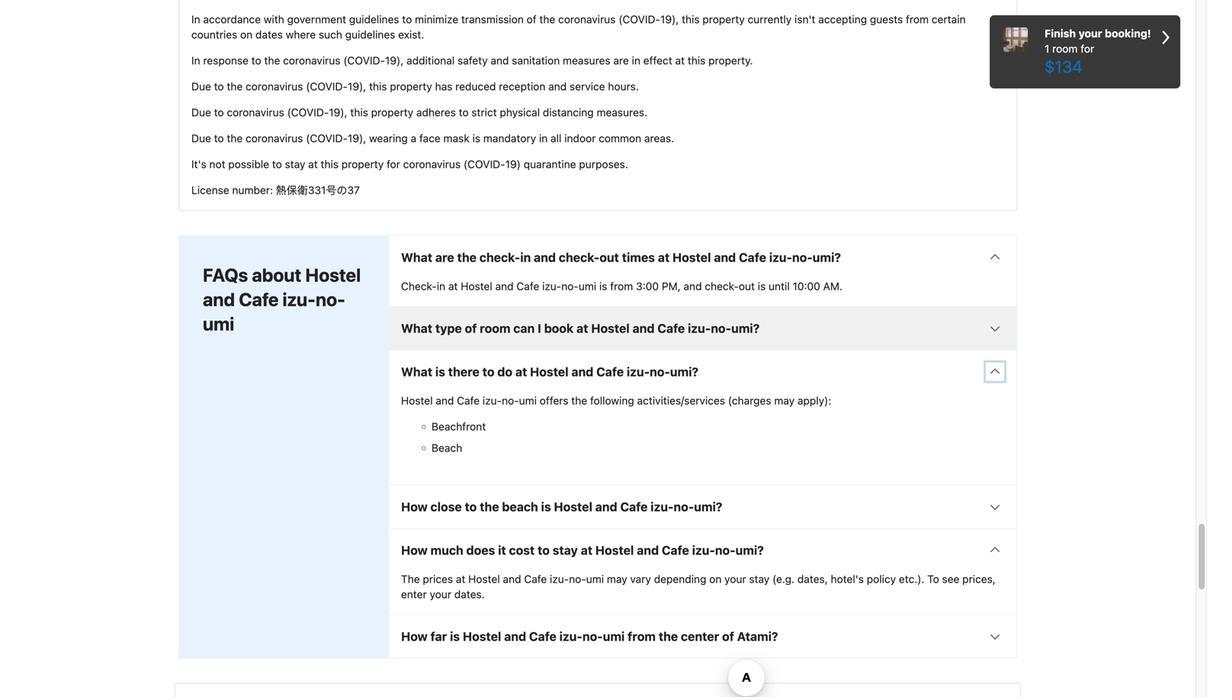 Task type: locate. For each thing, give the bounding box(es) containing it.
0 horizontal spatial stay
[[285, 158, 305, 170]]

effect
[[644, 54, 673, 67]]

0 horizontal spatial your
[[430, 588, 452, 601]]

check-
[[401, 280, 437, 292]]

what left there
[[401, 365, 433, 379]]

mandatory
[[484, 132, 536, 144]]

0 horizontal spatial are
[[435, 250, 454, 265]]

check-
[[480, 250, 520, 265], [559, 250, 600, 265], [705, 280, 739, 292]]

what for what is there to do at hostel and cafe izu-no-umi?
[[401, 365, 433, 379]]

can
[[514, 321, 535, 336]]

to
[[928, 573, 940, 585]]

2 vertical spatial from
[[628, 629, 656, 644]]

from
[[906, 13, 929, 25], [610, 280, 633, 292], [628, 629, 656, 644]]

check- up can
[[480, 250, 520, 265]]

is right 'far'
[[450, 629, 460, 644]]

hostel up how much does it cost to stay at hostel and cafe izu-no-umi?
[[554, 500, 593, 514]]

guidelines
[[349, 13, 399, 25], [345, 28, 395, 41]]

room left can
[[480, 321, 511, 336]]

2 horizontal spatial stay
[[749, 573, 770, 585]]

of right type
[[465, 321, 477, 336]]

(covid-
[[619, 13, 661, 25], [344, 54, 385, 67], [306, 80, 348, 93], [287, 106, 329, 119], [306, 132, 348, 144], [464, 158, 505, 170]]

much
[[431, 543, 464, 558]]

faqs
[[203, 264, 248, 286]]

1 vertical spatial for
[[387, 158, 400, 170]]

0 horizontal spatial out
[[600, 250, 619, 265]]

at right times
[[658, 250, 670, 265]]

cafe inside dropdown button
[[621, 500, 648, 514]]

hostel inside the prices at hostel and cafe izu-no-umi may vary depending on your stay (e.g. dates, hotel's policy etc.). to see prices, enter your dates.
[[468, 573, 500, 585]]

what inside what are the check-in and check-out times at hostel and cafe izu-no-umi? dropdown button
[[401, 250, 433, 265]]

in up countries
[[191, 13, 200, 25]]

due to coronavirus (covid-19), this property adheres to strict physical distancing measures.
[[191, 106, 648, 119]]

government
[[287, 13, 346, 25]]

at inside the prices at hostel and cafe izu-no-umi may vary depending on your stay (e.g. dates, hotel's policy etc.). to see prices, enter your dates.
[[456, 573, 466, 585]]

room down finish
[[1053, 42, 1078, 55]]

what inside what is there to do at hostel and cafe izu-no-umi? dropdown button
[[401, 365, 433, 379]]

how far is hostel and cafe izu-no-umi from the center of atami?
[[401, 629, 779, 644]]

3 due from the top
[[191, 132, 211, 144]]

check- up check-in at hostel and cafe izu-no-umi is from 3:00 pm, and check-out is until 10:00 am.
[[559, 250, 600, 265]]

how inside how far is hostel and cafe izu-no-umi from the center of atami? "dropdown button"
[[401, 629, 428, 644]]

beach
[[432, 442, 462, 454]]

umi?
[[813, 250, 841, 265], [732, 321, 760, 336], [670, 365, 699, 379], [694, 500, 723, 514], [736, 543, 764, 558]]

1 vertical spatial of
[[465, 321, 477, 336]]

to
[[402, 13, 412, 25], [252, 54, 261, 67], [214, 80, 224, 93], [214, 106, 224, 119], [459, 106, 469, 119], [214, 132, 224, 144], [272, 158, 282, 170], [483, 365, 495, 379], [465, 500, 477, 514], [538, 543, 550, 558]]

no-
[[793, 250, 813, 265], [562, 280, 579, 292], [316, 289, 346, 310], [711, 321, 732, 336], [650, 365, 670, 379], [502, 394, 519, 407], [674, 500, 694, 514], [715, 543, 736, 558], [569, 573, 586, 585], [583, 629, 603, 644]]

response
[[203, 54, 249, 67]]

in left all
[[539, 132, 548, 144]]

in left effect
[[632, 54, 641, 67]]

the inside dropdown button
[[457, 250, 477, 265]]

guidelines right 'such'
[[345, 28, 395, 41]]

number:
[[232, 184, 273, 196]]

for down wearing
[[387, 158, 400, 170]]

and inside how much does it cost to stay at hostel and cafe izu-no-umi? dropdown button
[[637, 543, 659, 558]]

umi? up what is there to do at hostel and cafe izu-no-umi? dropdown button
[[732, 321, 760, 336]]

in
[[191, 13, 200, 25], [191, 54, 200, 67]]

1 vertical spatial may
[[607, 573, 628, 585]]

on down how much does it cost to stay at hostel and cafe izu-no-umi? dropdown button
[[710, 573, 722, 585]]

your right finish
[[1079, 27, 1103, 40]]

umi for the
[[586, 573, 604, 585]]

1 vertical spatial how
[[401, 543, 428, 558]]

no- inside "dropdown button"
[[583, 629, 603, 644]]

stay left '(e.g.'
[[749, 573, 770, 585]]

on down accordance
[[240, 28, 253, 41]]

2 vertical spatial due
[[191, 132, 211, 144]]

on inside in accordance with government guidelines to minimize transmission of the coronavirus (covid-19), this property currently isn't accepting guests from certain countries on dates where such guidelines exist.
[[240, 28, 253, 41]]

at right effect
[[676, 54, 685, 67]]

1 vertical spatial your
[[725, 573, 747, 585]]

0 vertical spatial due
[[191, 80, 211, 93]]

the up type
[[457, 250, 477, 265]]

19), inside in accordance with government guidelines to minimize transmission of the coronavirus (covid-19), this property currently isn't accepting guests from certain countries on dates where such guidelines exist.
[[661, 13, 679, 25]]

0 horizontal spatial on
[[240, 28, 253, 41]]

10:00 am.
[[793, 280, 843, 292]]

minimize
[[415, 13, 459, 25]]

0 horizontal spatial may
[[607, 573, 628, 585]]

property down wearing
[[342, 158, 384, 170]]

is left there
[[435, 365, 445, 379]]

check- down what are the check-in and check-out times at hostel and cafe izu-no-umi? dropdown button
[[705, 280, 739, 292]]

in left response
[[191, 54, 200, 67]]

3 what from the top
[[401, 365, 433, 379]]

1 vertical spatial guidelines
[[345, 28, 395, 41]]

of right transmission
[[527, 13, 537, 25]]

for up $134
[[1081, 42, 1095, 55]]

at right the book
[[577, 321, 589, 336]]

0 vertical spatial out
[[600, 250, 619, 265]]

are up check-
[[435, 250, 454, 265]]

what type of room can i book at hostel and cafe izu-no-umi? button
[[389, 307, 1017, 350]]

common
[[599, 132, 642, 144]]

0 vertical spatial what
[[401, 250, 433, 265]]

faqs about hostel and cafe izu-no- umi
[[203, 264, 361, 334]]

at down 'how close to the beach is hostel and cafe izu-no-umi?'
[[581, 543, 593, 558]]

1 vertical spatial stay
[[553, 543, 578, 558]]

strict
[[472, 106, 497, 119]]

of
[[527, 13, 537, 25], [465, 321, 477, 336], [722, 629, 735, 644]]

out left until
[[739, 280, 755, 292]]

a
[[411, 132, 417, 144]]

and inside what is there to do at hostel and cafe izu-no-umi? dropdown button
[[572, 365, 594, 379]]

1 vertical spatial are
[[435, 250, 454, 265]]

umi? up how much does it cost to stay at hostel and cafe izu-no-umi? dropdown button
[[694, 500, 723, 514]]

from inside "dropdown button"
[[628, 629, 656, 644]]

1 horizontal spatial for
[[1081, 42, 1095, 55]]

is left until
[[758, 280, 766, 292]]

rightchevron image
[[1163, 26, 1170, 49]]

isn't
[[795, 13, 816, 25]]

umi? inside what type of room can i book at hostel and cafe izu-no-umi? dropdown button
[[732, 321, 760, 336]]

in inside in accordance with government guidelines to minimize transmission of the coronavirus (covid-19), this property currently isn't accepting guests from certain countries on dates where such guidelines exist.
[[191, 13, 200, 25]]

umi? up activities/services
[[670, 365, 699, 379]]

1 horizontal spatial check-
[[559, 250, 600, 265]]

0 vertical spatial from
[[906, 13, 929, 25]]

0 horizontal spatial of
[[465, 321, 477, 336]]

the inside dropdown button
[[480, 500, 499, 514]]

room
[[1053, 42, 1078, 55], [480, 321, 511, 336]]

it
[[498, 543, 506, 558]]

umi? inside how much does it cost to stay at hostel and cafe izu-no-umi? dropdown button
[[736, 543, 764, 558]]

in up can
[[520, 250, 531, 265]]

hostel up "offers" on the left of page
[[530, 365, 569, 379]]

is down what are the check-in and check-out times at hostel and cafe izu-no-umi?
[[600, 280, 608, 292]]

and inside how close to the beach is hostel and cafe izu-no-umi? dropdown button
[[596, 500, 618, 514]]

at right check-
[[448, 280, 458, 292]]

1 in from the top
[[191, 13, 200, 25]]

1 horizontal spatial stay
[[553, 543, 578, 558]]

from down what are the check-in and check-out times at hostel and cafe izu-no-umi?
[[610, 280, 633, 292]]

熱保衛331号の37
[[276, 184, 360, 196]]

how inside how much does it cost to stay at hostel and cafe izu-no-umi? dropdown button
[[401, 543, 428, 558]]

at up dates.
[[456, 573, 466, 585]]

coronavirus inside in accordance with government guidelines to minimize transmission of the coronavirus (covid-19), this property currently isn't accepting guests from certain countries on dates where such guidelines exist.
[[558, 13, 616, 25]]

your down how much does it cost to stay at hostel and cafe izu-no-umi? dropdown button
[[725, 573, 747, 585]]

may left the vary
[[607, 573, 628, 585]]

from inside in accordance with government guidelines to minimize transmission of the coronavirus (covid-19), this property currently isn't accepting guests from certain countries on dates where such guidelines exist.
[[906, 13, 929, 25]]

at up "熱保衛331号の37"
[[308, 158, 318, 170]]

0 vertical spatial in
[[191, 13, 200, 25]]

(covid- inside in accordance with government guidelines to minimize transmission of the coronavirus (covid-19), this property currently isn't accepting guests from certain countries on dates where such guidelines exist.
[[619, 13, 661, 25]]

1 horizontal spatial room
[[1053, 42, 1078, 55]]

is inside "dropdown button"
[[450, 629, 460, 644]]

2 how from the top
[[401, 543, 428, 558]]

guidelines up "exist."
[[349, 13, 399, 25]]

may left apply):
[[775, 394, 795, 407]]

the
[[540, 13, 556, 25], [264, 54, 280, 67], [227, 80, 243, 93], [227, 132, 243, 144], [457, 250, 477, 265], [572, 394, 588, 407], [480, 500, 499, 514], [659, 629, 678, 644]]

how up the
[[401, 543, 428, 558]]

2 due from the top
[[191, 106, 211, 119]]

1 what from the top
[[401, 250, 433, 265]]

property up property. at the top right of page
[[703, 13, 745, 25]]

at right do
[[516, 365, 527, 379]]

exist.
[[398, 28, 424, 41]]

hostel up the vary
[[596, 543, 634, 558]]

on inside the prices at hostel and cafe izu-no-umi may vary depending on your stay (e.g. dates, hotel's policy etc.). to see prices, enter your dates.
[[710, 573, 722, 585]]

for
[[1081, 42, 1095, 55], [387, 158, 400, 170]]

is right beach
[[541, 500, 551, 514]]

umi inside the prices at hostel and cafe izu-no-umi may vary depending on your stay (e.g. dates, hotel's policy etc.). to see prices, enter your dates.
[[586, 573, 604, 585]]

2 in from the top
[[191, 54, 200, 67]]

how for how much does it cost to stay at hostel and cafe izu-no-umi?
[[401, 543, 428, 558]]

additional
[[407, 54, 455, 67]]

0 horizontal spatial check-
[[480, 250, 520, 265]]

stay right cost
[[553, 543, 578, 558]]

1 horizontal spatial are
[[614, 54, 629, 67]]

from down the vary
[[628, 629, 656, 644]]

what left type
[[401, 321, 433, 336]]

about
[[252, 264, 302, 286]]

due
[[191, 80, 211, 93], [191, 106, 211, 119], [191, 132, 211, 144]]

the down response
[[227, 80, 243, 93]]

umi? inside how close to the beach is hostel and cafe izu-no-umi? dropdown button
[[694, 500, 723, 514]]

1 vertical spatial in
[[191, 54, 200, 67]]

1 how from the top
[[401, 500, 428, 514]]

umi inside "dropdown button"
[[603, 629, 625, 644]]

do
[[498, 365, 513, 379]]

2 what from the top
[[401, 321, 433, 336]]

0 vertical spatial may
[[775, 394, 795, 407]]

no- inside dropdown button
[[674, 500, 694, 514]]

your
[[1079, 27, 1103, 40], [725, 573, 747, 585], [430, 588, 452, 601]]

and inside the prices at hostel and cafe izu-no-umi may vary depending on your stay (e.g. dates, hotel's policy etc.). to see prices, enter your dates.
[[503, 573, 521, 585]]

0 vertical spatial for
[[1081, 42, 1095, 55]]

1 due from the top
[[191, 80, 211, 93]]

does
[[467, 543, 495, 558]]

property inside in accordance with government guidelines to minimize transmission of the coronavirus (covid-19), this property currently isn't accepting guests from certain countries on dates where such guidelines exist.
[[703, 13, 745, 25]]

out inside what are the check-in and check-out times at hostel and cafe izu-no-umi? dropdown button
[[600, 250, 619, 265]]

is
[[473, 132, 481, 144], [600, 280, 608, 292], [758, 280, 766, 292], [435, 365, 445, 379], [541, 500, 551, 514], [450, 629, 460, 644]]

izu- inside faqs about hostel and cafe izu-no- umi
[[283, 289, 316, 310]]

0 vertical spatial how
[[401, 500, 428, 514]]

in
[[632, 54, 641, 67], [539, 132, 548, 144], [520, 250, 531, 265], [437, 280, 446, 292]]

of inside "dropdown button"
[[722, 629, 735, 644]]

purposes.
[[579, 158, 628, 170]]

umi inside faqs about hostel and cafe izu-no- umi
[[203, 313, 234, 334]]

hostel right 'far'
[[463, 629, 501, 644]]

0 vertical spatial stay
[[285, 158, 305, 170]]

stay inside how much does it cost to stay at hostel and cafe izu-no-umi? dropdown button
[[553, 543, 578, 558]]

2 vertical spatial how
[[401, 629, 428, 644]]

what inside what type of room can i book at hostel and cafe izu-no-umi? dropdown button
[[401, 321, 433, 336]]

0 vertical spatial on
[[240, 28, 253, 41]]

hostel inside dropdown button
[[554, 500, 593, 514]]

hostel inside "dropdown button"
[[463, 629, 501, 644]]

of inside dropdown button
[[465, 321, 477, 336]]

what up check-
[[401, 250, 433, 265]]

and inside how far is hostel and cafe izu-no-umi from the center of atami? "dropdown button"
[[504, 629, 526, 644]]

from right guests in the right of the page
[[906, 13, 929, 25]]

izu- inside "dropdown button"
[[560, 629, 583, 644]]

what are the check-in and check-out times at hostel and cafe izu-no-umi?
[[401, 250, 841, 265]]

2 vertical spatial of
[[722, 629, 735, 644]]

2 horizontal spatial of
[[722, 629, 735, 644]]

how left 'far'
[[401, 629, 428, 644]]

0 vertical spatial room
[[1053, 42, 1078, 55]]

not
[[209, 158, 225, 170]]

out left times
[[600, 250, 619, 265]]

0 horizontal spatial room
[[480, 321, 511, 336]]

times
[[622, 250, 655, 265]]

of right center at bottom right
[[722, 629, 735, 644]]

your inside finish your booking! 1 room for $134
[[1079, 27, 1103, 40]]

2 vertical spatial your
[[430, 588, 452, 601]]

how left close
[[401, 500, 428, 514]]

1 vertical spatial on
[[710, 573, 722, 585]]

2 vertical spatial stay
[[749, 573, 770, 585]]

1 horizontal spatial may
[[775, 394, 795, 407]]

prices,
[[963, 573, 996, 585]]

the left beach
[[480, 500, 499, 514]]

izu- inside the prices at hostel and cafe izu-no-umi may vary depending on your stay (e.g. dates, hotel's policy etc.). to see prices, enter your dates.
[[550, 573, 569, 585]]

izu-
[[770, 250, 793, 265], [542, 280, 562, 292], [283, 289, 316, 310], [688, 321, 711, 336], [627, 365, 650, 379], [483, 394, 502, 407], [651, 500, 674, 514], [692, 543, 715, 558], [550, 573, 569, 585], [560, 629, 583, 644]]

0 vertical spatial your
[[1079, 27, 1103, 40]]

is inside dropdown button
[[435, 365, 445, 379]]

2 vertical spatial what
[[401, 365, 433, 379]]

how inside how close to the beach is hostel and cafe izu-no-umi? dropdown button
[[401, 500, 428, 514]]

umi? up the prices at hostel and cafe izu-no-umi may vary depending on your stay (e.g. dates, hotel's policy etc.). to see prices, enter your dates.
[[736, 543, 764, 558]]

19),
[[661, 13, 679, 25], [385, 54, 404, 67], [348, 80, 366, 93], [329, 106, 348, 119], [348, 132, 366, 144]]

how close to the beach is hostel and cafe izu-no-umi? button
[[389, 485, 1017, 528]]

(charges
[[728, 394, 772, 407]]

your down the prices
[[430, 588, 452, 601]]

0 vertical spatial of
[[527, 13, 537, 25]]

hostel up dates.
[[468, 573, 500, 585]]

1 horizontal spatial on
[[710, 573, 722, 585]]

1 vertical spatial what
[[401, 321, 433, 336]]

1 horizontal spatial of
[[527, 13, 537, 25]]

umi? up the 10:00 am.
[[813, 250, 841, 265]]

the left center at bottom right
[[659, 629, 678, 644]]

are up hours.
[[614, 54, 629, 67]]

how much does it cost to stay at hostel and cafe izu-no-umi? button
[[389, 529, 1017, 572]]

stay up license number: 熱保衛331号の37
[[285, 158, 305, 170]]

hostel right about at the top of page
[[305, 264, 361, 286]]

0 horizontal spatial for
[[387, 158, 400, 170]]

1 vertical spatial due
[[191, 106, 211, 119]]

1 vertical spatial room
[[480, 321, 511, 336]]

3 how from the top
[[401, 629, 428, 644]]

and
[[491, 54, 509, 67], [549, 80, 567, 93], [534, 250, 556, 265], [714, 250, 736, 265], [495, 280, 514, 292], [684, 280, 702, 292], [203, 289, 235, 310], [633, 321, 655, 336], [572, 365, 594, 379], [436, 394, 454, 407], [596, 500, 618, 514], [637, 543, 659, 558], [503, 573, 521, 585], [504, 629, 526, 644]]

hostel up "beachfront"
[[401, 394, 433, 407]]

the up 'sanitation'
[[540, 13, 556, 25]]

2 horizontal spatial your
[[1079, 27, 1103, 40]]

following
[[590, 394, 634, 407]]

stay
[[285, 158, 305, 170], [553, 543, 578, 558], [749, 573, 770, 585]]

reception
[[499, 80, 546, 93]]

1 horizontal spatial out
[[739, 280, 755, 292]]

what is there to do at hostel and cafe izu-no-umi? button
[[389, 350, 1017, 393]]



Task type: vqa. For each thing, say whether or not it's contained in the screenshot.
the "Accordion control" ELEMENT
yes



Task type: describe. For each thing, give the bounding box(es) containing it.
the prices at hostel and cafe izu-no-umi may vary depending on your stay (e.g. dates, hotel's policy etc.). to see prices, enter your dates.
[[401, 573, 996, 601]]

policy
[[867, 573, 896, 585]]

what type of room can i book at hostel and cafe izu-no-umi?
[[401, 321, 760, 336]]

sanitation
[[512, 54, 560, 67]]

how much does it cost to stay at hostel and cafe izu-no-umi?
[[401, 543, 764, 558]]

and inside what type of room can i book at hostel and cafe izu-no-umi? dropdown button
[[633, 321, 655, 336]]

for inside finish your booking! 1 room for $134
[[1081, 42, 1095, 55]]

such
[[319, 28, 342, 41]]

property up the due to coronavirus (covid-19), this property adheres to strict physical distancing measures.
[[390, 80, 432, 93]]

the down dates
[[264, 54, 280, 67]]

no- inside the prices at hostel and cafe izu-no-umi may vary depending on your stay (e.g. dates, hotel's policy etc.). to see prices, enter your dates.
[[569, 573, 586, 585]]

due to the coronavirus (covid-19), wearing a face mask is mandatory in all indoor common areas.
[[191, 132, 674, 144]]

physical
[[500, 106, 540, 119]]

apply):
[[798, 394, 832, 407]]

in inside dropdown button
[[520, 250, 531, 265]]

beachfront
[[432, 420, 486, 433]]

in for in response to the coronavirus (covid-19), additional safety and sanitation measures are in effect at this property.
[[191, 54, 200, 67]]

center
[[681, 629, 720, 644]]

the right "offers" on the left of page
[[572, 394, 588, 407]]

0 vertical spatial are
[[614, 54, 629, 67]]

umi for how
[[603, 629, 625, 644]]

in accordance with government guidelines to minimize transmission of the coronavirus (covid-19), this property currently isn't accepting guests from certain countries on dates where such guidelines exist.
[[191, 13, 966, 41]]

the
[[401, 573, 420, 585]]

countries
[[191, 28, 237, 41]]

$134
[[1045, 56, 1083, 76]]

license number: 熱保衛331号の37
[[191, 184, 360, 196]]

type
[[435, 321, 462, 336]]

are inside dropdown button
[[435, 250, 454, 265]]

etc.).
[[899, 573, 925, 585]]

what for what are the check-in and check-out times at hostel and cafe izu-no-umi?
[[401, 250, 433, 265]]

until
[[769, 280, 790, 292]]

due for due to the coronavirus (covid-19), this property has reduced reception and service hours.
[[191, 80, 211, 93]]

close
[[431, 500, 462, 514]]

cafe inside "dropdown button"
[[529, 629, 557, 644]]

wearing
[[369, 132, 408, 144]]

book
[[544, 321, 574, 336]]

is right mask
[[473, 132, 481, 144]]

i
[[538, 321, 541, 336]]

there
[[448, 365, 480, 379]]

service
[[570, 80, 605, 93]]

2 horizontal spatial check-
[[705, 280, 739, 292]]

measures.
[[597, 106, 648, 119]]

offers
[[540, 394, 569, 407]]

dates,
[[798, 573, 828, 585]]

of inside in accordance with government guidelines to minimize transmission of the coronavirus (covid-19), this property currently isn't accepting guests from certain countries on dates where such guidelines exist.
[[527, 13, 537, 25]]

safety
[[458, 54, 488, 67]]

reduced
[[456, 80, 496, 93]]

what are the check-in and check-out times at hostel and cafe izu-no-umi? button
[[389, 236, 1017, 279]]

19)
[[505, 158, 521, 170]]

where
[[286, 28, 316, 41]]

how far is hostel and cafe izu-no-umi from the center of atami? button
[[389, 615, 1017, 658]]

accordance
[[203, 13, 261, 25]]

(e.g.
[[773, 573, 795, 585]]

accepting
[[819, 13, 867, 25]]

property.
[[709, 54, 753, 67]]

hotel's
[[831, 573, 864, 585]]

all
[[551, 132, 562, 144]]

1 vertical spatial out
[[739, 280, 755, 292]]

cafe inside the prices at hostel and cafe izu-no-umi may vary depending on your stay (e.g. dates, hotel's policy etc.). to see prices, enter your dates.
[[524, 573, 547, 585]]

how for how far is hostel and cafe izu-no-umi from the center of atami?
[[401, 629, 428, 644]]

1
[[1045, 42, 1050, 55]]

finish
[[1045, 27, 1076, 40]]

hostel up type
[[461, 280, 493, 292]]

has
[[435, 80, 453, 93]]

1 horizontal spatial your
[[725, 573, 747, 585]]

in response to the coronavirus (covid-19), additional safety and sanitation measures are in effect at this property.
[[191, 54, 753, 67]]

to inside in accordance with government guidelines to minimize transmission of the coronavirus (covid-19), this property currently isn't accepting guests from certain countries on dates where such guidelines exist.
[[402, 13, 412, 25]]

room inside dropdown button
[[480, 321, 511, 336]]

certain
[[932, 13, 966, 25]]

enter
[[401, 588, 427, 601]]

3:00 pm,
[[636, 280, 681, 292]]

distancing
[[543, 106, 594, 119]]

and inside faqs about hostel and cafe izu-no- umi
[[203, 289, 235, 310]]

hostel up 3:00 pm,
[[673, 250, 711, 265]]

umi for check-
[[579, 280, 597, 292]]

the inside "dropdown button"
[[659, 629, 678, 644]]

is inside dropdown button
[[541, 500, 551, 514]]

what for what type of room can i book at hostel and cafe izu-no-umi?
[[401, 321, 433, 336]]

to inside dropdown button
[[465, 500, 477, 514]]

prices
[[423, 573, 453, 585]]

may inside the prices at hostel and cafe izu-no-umi may vary depending on your stay (e.g. dates, hotel's policy etc.). to see prices, enter your dates.
[[607, 573, 628, 585]]

possible
[[228, 158, 269, 170]]

room inside finish your booking! 1 room for $134
[[1053, 42, 1078, 55]]

at inside what is there to do at hostel and cafe izu-no-umi? dropdown button
[[516, 365, 527, 379]]

areas.
[[645, 132, 674, 144]]

at inside what are the check-in and check-out times at hostel and cafe izu-no-umi? dropdown button
[[658, 250, 670, 265]]

it's not possible to stay at this property for coronavirus (covid-19) quarantine purposes.
[[191, 158, 628, 170]]

in for in accordance with government guidelines to minimize transmission of the coronavirus (covid-19), this property currently isn't accepting guests from certain countries on dates where such guidelines exist.
[[191, 13, 200, 25]]

property up wearing
[[371, 106, 414, 119]]

license
[[191, 184, 229, 196]]

no- inside faqs about hostel and cafe izu-no- umi
[[316, 289, 346, 310]]

umi? inside what is there to do at hostel and cafe izu-no-umi? dropdown button
[[670, 365, 699, 379]]

hostel down check-in at hostel and cafe izu-no-umi is from 3:00 pm, and check-out is until 10:00 am.
[[591, 321, 630, 336]]

indoor
[[565, 132, 596, 144]]

it's
[[191, 158, 207, 170]]

stay inside the prices at hostel and cafe izu-no-umi may vary depending on your stay (e.g. dates, hotel's policy etc.). to see prices, enter your dates.
[[749, 573, 770, 585]]

due for due to the coronavirus (covid-19), wearing a face mask is mandatory in all indoor common areas.
[[191, 132, 211, 144]]

finish your booking! 1 room for $134
[[1045, 27, 1152, 76]]

with
[[264, 13, 284, 25]]

guests
[[870, 13, 903, 25]]

at inside how much does it cost to stay at hostel and cafe izu-no-umi? dropdown button
[[581, 543, 593, 558]]

the inside in accordance with government guidelines to minimize transmission of the coronavirus (covid-19), this property currently isn't accepting guests from certain countries on dates where such guidelines exist.
[[540, 13, 556, 25]]

this inside in accordance with government guidelines to minimize transmission of the coronavirus (covid-19), this property currently isn't accepting guests from certain countries on dates where such guidelines exist.
[[682, 13, 700, 25]]

measures
[[563, 54, 611, 67]]

quarantine
[[524, 158, 576, 170]]

hours.
[[608, 80, 639, 93]]

adheres
[[416, 106, 456, 119]]

umi? inside what are the check-in and check-out times at hostel and cafe izu-no-umi? dropdown button
[[813, 250, 841, 265]]

how close to the beach is hostel and cafe izu-no-umi?
[[401, 500, 723, 514]]

beach
[[502, 500, 538, 514]]

see
[[943, 573, 960, 585]]

hostel inside faqs about hostel and cafe izu-no- umi
[[305, 264, 361, 286]]

0 vertical spatial guidelines
[[349, 13, 399, 25]]

accordion control element
[[388, 235, 1018, 659]]

how for how close to the beach is hostel and cafe izu-no-umi?
[[401, 500, 428, 514]]

due to the coronavirus (covid-19), this property has reduced reception and service hours.
[[191, 80, 639, 93]]

at inside what type of room can i book at hostel and cafe izu-no-umi? dropdown button
[[577, 321, 589, 336]]

cost
[[509, 543, 535, 558]]

hostel and cafe izu-no-umi offers the following activities/services (charges may apply):
[[401, 394, 832, 407]]

dates
[[256, 28, 283, 41]]

izu- inside dropdown button
[[651, 500, 674, 514]]

atami?
[[737, 629, 779, 644]]

activities/services
[[637, 394, 725, 407]]

1 vertical spatial from
[[610, 280, 633, 292]]

vary
[[630, 573, 651, 585]]

due for due to coronavirus (covid-19), this property adheres to strict physical distancing measures.
[[191, 106, 211, 119]]

cafe inside faqs about hostel and cafe izu-no- umi
[[239, 289, 279, 310]]

the up possible
[[227, 132, 243, 144]]

in up type
[[437, 280, 446, 292]]



